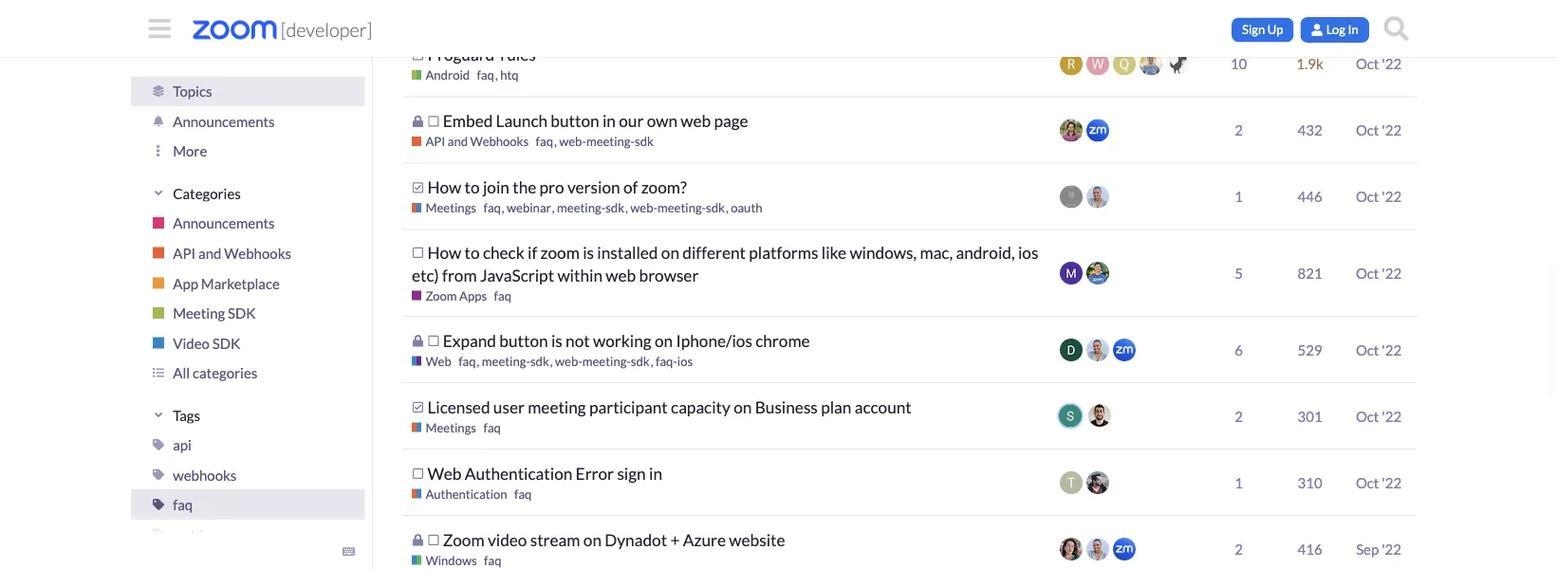 Task type: locate. For each thing, give the bounding box(es) containing it.
0 vertical spatial how
[[428, 178, 462, 198]]

is inside expand button is not working on iphone/ios chrome link
[[551, 332, 563, 351]]

1 vertical spatial web
[[428, 464, 462, 484]]

0 vertical spatial and
[[448, 134, 468, 149]]

'22 right 446
[[1382, 188, 1402, 205]]

'22
[[1382, 55, 1402, 73], [1382, 122, 1402, 139], [1382, 188, 1402, 205], [1382, 265, 1402, 282], [1382, 342, 1402, 359], [1382, 408, 1402, 425], [1382, 475, 1402, 492], [1382, 541, 1402, 558]]

0 vertical spatial this topic has a solution image
[[412, 49, 424, 61]]

3 '22 from the top
[[1382, 188, 1402, 205]]

0 vertical spatial web
[[426, 354, 452, 369]]

tag image
[[153, 439, 164, 451], [153, 499, 164, 511]]

2 tag image from the top
[[153, 499, 164, 511]]

0 vertical spatial 1 button
[[1230, 176, 1248, 218]]

faq link down join
[[484, 200, 507, 217]]

1 vertical spatial 2
[[1235, 408, 1243, 425]]

how left join
[[428, 178, 462, 198]]

0 vertical spatial webinar link
[[507, 200, 557, 217]]

0 vertical spatial webinar
[[507, 201, 551, 216]]

video
[[173, 334, 210, 351]]

api and webhooks link up marketplace
[[131, 238, 365, 268]]

1 vertical spatial meetings link
[[412, 419, 476, 437]]

1 to from the top
[[465, 178, 480, 198]]

3 this topic is closed; it no longer accepts new replies image from the top
[[412, 535, 424, 547]]

webhooks link
[[131, 460, 365, 490]]

authentication link
[[412, 486, 507, 503]]

2 how from the top
[[428, 243, 462, 263]]

1 this topic is closed; it no longer accepts new replies image from the top
[[412, 116, 424, 128]]

layer group image
[[153, 85, 164, 97]]

sdk inside meeting sdk link
[[228, 304, 256, 322]]

0 vertical spatial announcements
[[173, 112, 275, 130]]

roche thailand head office - original poster image
[[1060, 53, 1083, 76]]

1 2 button from the top
[[1230, 109, 1248, 152]]

1 vertical spatial 2 button
[[1230, 395, 1248, 438]]

'22 for on
[[1382, 265, 1402, 282]]

zoom down etc)
[[426, 289, 457, 304]]

oct '22 link up sep '22 "link"
[[1351, 460, 1407, 506]]

account
[[855, 398, 912, 417]]

all
[[173, 364, 190, 381]]

like
[[822, 243, 847, 263]]

check
[[483, 243, 525, 263]]

tag image
[[153, 469, 164, 481], [153, 529, 164, 541]]

0 vertical spatial api and webhooks link
[[412, 133, 529, 151]]

in left our
[[603, 112, 616, 131]]

webinar link down the on the top
[[507, 200, 557, 217]]

oct '22 for on
[[1356, 265, 1402, 282]]

this topic has a solution image up android link
[[412, 49, 424, 61]]

up
[[1268, 22, 1284, 37]]

tommy gaessler - frequent poster image
[[1140, 53, 1163, 76]]

5 oct '22 link from the top
[[1351, 327, 1407, 373]]

6 '22 from the top
[[1382, 408, 1402, 425]]

1 announcements from the top
[[173, 112, 275, 130]]

meeting-sdk link up "user"
[[482, 353, 555, 370]]

tag image inside faq link
[[153, 499, 164, 511]]

oct '22 up sep '22 "link"
[[1356, 475, 1402, 492]]

faq down launch
[[536, 134, 553, 149]]

0 vertical spatial web-meeting-sdk link
[[559, 133, 654, 151]]

malice - original poster image
[[1060, 472, 1083, 495]]

1 vertical spatial tag image
[[153, 529, 164, 541]]

821
[[1298, 265, 1323, 282]]

oct '22 link right 821
[[1351, 251, 1407, 296]]

api up app
[[173, 245, 196, 262]]

this topic has a solution image left join
[[412, 182, 424, 194]]

3 oct '22 link from the top
[[1351, 174, 1407, 220]]

search image
[[1381, 16, 1413, 41]]

system - most recent poster image right the aseem - original poster image
[[1087, 119, 1110, 142]]

plan
[[821, 398, 852, 417]]

1 horizontal spatial and
[[448, 134, 468, 149]]

0 horizontal spatial webinar link
[[131, 520, 365, 550]]

faq for user
[[484, 420, 501, 436]]

web right own
[[681, 112, 711, 131]]

web- down 'not'
[[555, 354, 583, 369]]

'22 right 821
[[1382, 265, 1402, 282]]

button inside expand button is not working on iphone/ios chrome link
[[500, 332, 548, 351]]

is
[[583, 243, 594, 263], [551, 332, 563, 351]]

meeting-
[[587, 134, 635, 149], [557, 201, 606, 216], [658, 201, 706, 216], [482, 354, 531, 369], [583, 354, 631, 369]]

ios right android,
[[1018, 243, 1039, 263]]

faq link down launch
[[536, 133, 559, 151]]

oct right 301 on the bottom of page
[[1356, 408, 1380, 425]]

1 for web authentication error sign in
[[1235, 475, 1243, 492]]

2 tag image from the top
[[153, 529, 164, 541]]

meetings link for licensed
[[412, 419, 476, 437]]

8 '22 from the top
[[1382, 541, 1402, 558]]

web-meeting-sdk link down embed launch button in our own web page
[[559, 133, 654, 151]]

2 1 from the top
[[1235, 475, 1243, 492]]

4 oct '22 link from the top
[[1351, 251, 1407, 296]]

in inside web authentication error sign in link
[[649, 464, 662, 484]]

'22 right 301 on the bottom of page
[[1382, 408, 1402, 425]]

5 oct '22 from the top
[[1356, 342, 1402, 359]]

1 horizontal spatial is
[[583, 243, 594, 263]]

0 vertical spatial is
[[583, 243, 594, 263]]

0 horizontal spatial web
[[606, 266, 636, 286]]

0 horizontal spatial and
[[198, 245, 222, 262]]

oct for plan
[[1356, 408, 1380, 425]]

2
[[1235, 122, 1243, 139], [1235, 408, 1243, 425], [1235, 541, 1243, 558]]

4 oct from the top
[[1356, 265, 1380, 282]]

on up the browser
[[661, 243, 680, 263]]

meeting- down version
[[557, 201, 606, 216]]

this topic has no solution image up authentication link
[[412, 468, 424, 481]]

1 vertical spatial this topic has a solution image
[[412, 182, 424, 194]]

2 vertical spatial web-meeting-sdk link
[[555, 353, 656, 370]]

2 for embed launch button in our own web page
[[1235, 122, 1243, 139]]

expand button is not working on iphone/ios chrome
[[443, 332, 810, 351]]

web down installed
[[606, 266, 636, 286]]

0 vertical spatial zoom
[[426, 289, 457, 304]]

1 button left 310
[[1230, 462, 1248, 505]]

1 meetings from the top
[[426, 201, 476, 216]]

0 vertical spatial button
[[551, 112, 599, 131]]

1 vertical spatial web-meeting-sdk link
[[631, 200, 731, 217]]

oct '22 link right 529
[[1351, 327, 1407, 373]]

button up api and webhooks faq web-meeting-sdk
[[551, 112, 599, 131]]

1 tag image from the top
[[153, 439, 164, 451]]

api and webhooks
[[173, 245, 291, 262]]

webhooks
[[470, 134, 529, 149], [224, 245, 291, 262]]

this topic has a solution image
[[412, 49, 424, 61], [412, 182, 424, 194]]

this topic has no solution image
[[428, 116, 440, 128], [412, 247, 424, 260], [428, 336, 440, 348], [412, 468, 424, 481]]

announcements
[[173, 112, 275, 130], [173, 215, 275, 232]]

licensed
[[428, 398, 490, 417]]

oauth link
[[731, 200, 763, 217]]

meetings down licensed
[[426, 420, 476, 436]]

expand
[[443, 332, 496, 351]]

1 vertical spatial api
[[173, 245, 196, 262]]

tags list down 'not'
[[459, 353, 693, 370]]

1 horizontal spatial api
[[426, 134, 445, 149]]

6 oct from the top
[[1356, 408, 1380, 425]]

to for check
[[465, 243, 480, 263]]

proguard-rules
[[428, 45, 536, 65]]

zoom
[[541, 243, 580, 263]]

max m. - most recent poster image
[[1087, 263, 1110, 285]]

tag image for api
[[153, 439, 164, 451]]

windows link
[[412, 552, 477, 569]]

windows faq
[[426, 553, 502, 569]]

this topic is closed; it no longer accepts new replies image up 'web' link
[[412, 336, 424, 348]]

1 horizontal spatial webinar link
[[507, 200, 557, 217]]

system - most recent poster image right gianni - frequent poster icon
[[1113, 339, 1136, 362]]

'22 right 529
[[1382, 342, 1402, 359]]

tags list for rules
[[477, 67, 519, 84]]

zoom up windows faq
[[443, 531, 485, 550]]

1 vertical spatial this topic is closed; it no longer accepts new replies image
[[412, 336, 424, 348]]

2 vertical spatial web-
[[555, 354, 583, 369]]

ios
[[1018, 243, 1039, 263], [678, 354, 693, 369]]

0 vertical spatial announcements link
[[131, 106, 365, 136]]

meeting- down the expand
[[482, 354, 531, 369]]

app marketplace
[[173, 275, 280, 292]]

pro
[[540, 178, 564, 198]]

2 down '10' 'button'
[[1235, 122, 1243, 139]]

катарина - original poster image
[[1060, 539, 1083, 561]]

how to join the pro version of zoom?
[[428, 178, 687, 198]]

'22 inside "link"
[[1382, 541, 1402, 558]]

web-meeting-sdk link
[[559, 133, 654, 151], [631, 200, 731, 217], [555, 353, 656, 370]]

2 1 button from the top
[[1230, 462, 1248, 505]]

faq down join
[[484, 201, 501, 216]]

2 oct '22 link from the top
[[1351, 108, 1407, 153]]

1 announcements link from the top
[[131, 106, 365, 136]]

2 button down the 6 'button'
[[1230, 395, 1248, 438]]

web-meeting-sdk link down working
[[555, 353, 656, 370]]

0 vertical spatial meetings
[[426, 201, 476, 216]]

1 vertical spatial to
[[465, 243, 480, 263]]

tag image down angle down icon
[[153, 499, 164, 511]]

different
[[683, 243, 746, 263]]

to left join
[[465, 178, 480, 198]]

oct for page
[[1356, 122, 1380, 139]]

2 this topic is closed; it no longer accepts new replies image from the top
[[412, 336, 424, 348]]

windows
[[426, 553, 477, 569]]

1 vertical spatial webinar link
[[131, 520, 365, 550]]

1 1 from the top
[[1235, 188, 1243, 205]]

3 oct from the top
[[1356, 188, 1380, 205]]

1 vertical spatial sdk
[[212, 334, 240, 351]]

1 horizontal spatial web
[[681, 112, 711, 131]]

2 '22 from the top
[[1382, 122, 1402, 139]]

faq for rules
[[477, 68, 494, 83]]

1 vertical spatial how
[[428, 243, 462, 263]]

1 how from the top
[[428, 178, 462, 198]]

zoom for zoom apps faq
[[426, 289, 457, 304]]

faq link down the "webhooks"
[[131, 490, 365, 520]]

1 meetings link from the top
[[412, 200, 476, 217]]

how to join the pro version of zoom? link
[[428, 164, 687, 212]]

oct '22 right 301 on the bottom of page
[[1356, 408, 1402, 425]]

this topic has no solution image up etc)
[[412, 247, 424, 260]]

0 horizontal spatial api and webhooks link
[[131, 238, 365, 268]]

3 oct '22 from the top
[[1356, 188, 1402, 205]]

2 button
[[1230, 109, 1248, 152], [1230, 395, 1248, 438], [1230, 528, 1248, 569]]

tag image for faq
[[153, 499, 164, 511]]

meetings up "from"
[[426, 201, 476, 216]]

0 vertical spatial tag image
[[153, 439, 164, 451]]

webhooks down launch
[[470, 134, 529, 149]]

1 vertical spatial zoom
[[443, 531, 485, 550]]

1 vertical spatial button
[[500, 332, 548, 351]]

sdk inside video sdk link
[[212, 334, 240, 351]]

from
[[442, 266, 477, 286]]

2 vertical spatial 2 button
[[1230, 528, 1248, 569]]

on
[[661, 243, 680, 263], [655, 332, 673, 351], [734, 398, 752, 417], [584, 531, 602, 550]]

webhooks up app marketplace link
[[224, 245, 291, 262]]

1 vertical spatial webinar
[[173, 526, 224, 543]]

and down embed
[[448, 134, 468, 149]]

2 announcements from the top
[[173, 215, 275, 232]]

2 2 from the top
[[1235, 408, 1243, 425]]

2 vertical spatial this topic is closed; it no longer accepts new replies image
[[412, 535, 424, 547]]

meetings link for how
[[412, 200, 476, 217]]

0 vertical spatial system - most recent poster image
[[1087, 119, 1110, 142]]

0 vertical spatial sdk
[[228, 304, 256, 322]]

log
[[1327, 22, 1346, 37]]

web-
[[559, 134, 587, 149], [631, 201, 658, 216], [555, 354, 583, 369]]

0 vertical spatial 1
[[1235, 188, 1243, 205]]

oct for zoom?
[[1356, 188, 1380, 205]]

this topic has no solution image left embed
[[428, 116, 440, 128]]

1 vertical spatial in
[[649, 464, 662, 484]]

to for join
[[465, 178, 480, 198]]

1 button left 446
[[1230, 176, 1248, 218]]

faq down proguard-rules
[[477, 68, 494, 83]]

1 tag image from the top
[[153, 469, 164, 481]]

2 left 416
[[1235, 541, 1243, 558]]

2 oct from the top
[[1356, 122, 1380, 139]]

4 '22 from the top
[[1382, 265, 1402, 282]]

sdk for meeting sdk
[[228, 304, 256, 322]]

web up authentication link
[[428, 464, 462, 484]]

web- for our
[[559, 134, 587, 149]]

tags list for launch
[[536, 133, 654, 151]]

zoom apps faq
[[426, 289, 512, 304]]

0 horizontal spatial button
[[500, 332, 548, 351]]

announcements link
[[131, 106, 365, 136], [131, 208, 365, 238]]

0 vertical spatial api
[[426, 134, 445, 149]]

meeting sdk
[[173, 304, 256, 322]]

within
[[558, 266, 603, 286]]

our
[[619, 112, 644, 131]]

apps
[[460, 289, 487, 304]]

1 2 from the top
[[1235, 122, 1243, 139]]

2 button down '10' 'button'
[[1230, 109, 1248, 152]]

oct '22 right 446
[[1356, 188, 1402, 205]]

1 vertical spatial tag image
[[153, 499, 164, 511]]

1 horizontal spatial ios
[[1018, 243, 1039, 263]]

api and webhooks faq web-meeting-sdk
[[426, 134, 654, 149]]

1 vertical spatial announcements
[[173, 215, 275, 232]]

oct '22 down search image
[[1356, 55, 1402, 73]]

2 this topic has a solution image from the top
[[412, 182, 424, 194]]

webinar link down webhooks link
[[131, 520, 365, 550]]

0 vertical spatial to
[[465, 178, 480, 198]]

authentication up authentication faq
[[465, 464, 573, 484]]

1 oct '22 link from the top
[[1351, 41, 1407, 87]]

2 button left 416
[[1230, 528, 1248, 569]]

faq-
[[656, 354, 678, 369]]

sign
[[617, 464, 646, 484]]

this topic is closed; it no longer accepts new replies image left embed
[[412, 116, 424, 128]]

sdk up categories
[[212, 334, 240, 351]]

0 horizontal spatial webhooks
[[224, 245, 291, 262]]

to inside how to check if zoom is installed on different platforms like windows, mac, android, ios etc) from javascript within web browser
[[465, 243, 480, 263]]

to inside how to join the pro version of zoom? link
[[465, 178, 480, 198]]

angle down image
[[152, 187, 165, 200]]

meetings link
[[412, 200, 476, 217], [412, 419, 476, 437]]

this topic has no solution image
[[428, 535, 440, 547]]

1 button for how to join the pro version of zoom?
[[1230, 176, 1248, 218]]

announcements link down topics
[[131, 106, 365, 136]]

oct right 446
[[1356, 188, 1380, 205]]

gianni - frequent poster image
[[1087, 339, 1110, 362]]

0 horizontal spatial api
[[173, 245, 196, 262]]

this topic is closed; it no longer accepts new replies image
[[412, 116, 424, 128], [412, 336, 424, 348], [412, 535, 424, 547]]

tag image left api
[[153, 439, 164, 451]]

javascript
[[480, 266, 554, 286]]

+
[[670, 531, 680, 550]]

qian zhou - frequent poster image
[[1113, 53, 1136, 76]]

2 oct '22 from the top
[[1356, 122, 1402, 139]]

0 vertical spatial 2
[[1235, 122, 1243, 139]]

to up "from"
[[465, 243, 480, 263]]

if
[[528, 243, 537, 263]]

this topic is closed; it no longer accepts new replies image left this topic has no solution image
[[412, 535, 424, 547]]

0 vertical spatial meeting-sdk link
[[557, 200, 631, 217]]

meeting
[[173, 304, 225, 322]]

0 vertical spatial ios
[[1018, 243, 1039, 263]]

api
[[426, 134, 445, 149], [173, 245, 196, 262]]

webhooks for api and webhooks
[[224, 245, 291, 262]]

sdk
[[635, 134, 654, 149], [606, 201, 625, 216], [706, 201, 725, 216], [531, 354, 549, 369], [631, 354, 650, 369]]

web down the expand
[[426, 354, 452, 369]]

button up web faq meeting-sdk web-meeting-sdk faq-ios
[[500, 332, 548, 351]]

1 vertical spatial 1 button
[[1230, 462, 1248, 505]]

1 this topic has a solution image from the top
[[412, 49, 424, 61]]

oct right 821
[[1356, 265, 1380, 282]]

2 vertical spatial 2
[[1235, 541, 1243, 558]]

api and webhooks link down embed
[[412, 133, 529, 151]]

this topic has a solution image
[[412, 402, 424, 414]]

6
[[1235, 342, 1243, 359]]

1 vertical spatial and
[[198, 245, 222, 262]]

page
[[714, 112, 749, 131]]

'22 right 432
[[1382, 122, 1402, 139]]

oct right 529
[[1356, 342, 1380, 359]]

1 vertical spatial system - most recent poster image
[[1113, 339, 1136, 362]]

1 vertical spatial webhooks
[[224, 245, 291, 262]]

zoom video stream on dynadot + azure website
[[443, 531, 785, 550]]

meetings for how
[[426, 201, 476, 216]]

is up within
[[583, 243, 594, 263]]

7 oct '22 from the top
[[1356, 475, 1402, 492]]

1 left 310
[[1235, 475, 1243, 492]]

2 2 button from the top
[[1230, 395, 1248, 438]]

0 vertical spatial 2 button
[[1230, 109, 1248, 152]]

announcements for 2nd announcements link from the top
[[173, 215, 275, 232]]

0 horizontal spatial webinar
[[173, 526, 224, 543]]

0 vertical spatial web-
[[559, 134, 587, 149]]

2 for zoom video stream on dynadot + azure website
[[1235, 541, 1243, 558]]

3 2 from the top
[[1235, 541, 1243, 558]]

0 horizontal spatial in
[[603, 112, 616, 131]]

all categories link
[[131, 358, 365, 388]]

0 vertical spatial tag image
[[153, 469, 164, 481]]

6 oct '22 from the top
[[1356, 408, 1402, 425]]

and
[[448, 134, 468, 149], [198, 245, 222, 262]]

sep
[[1356, 541, 1379, 558]]

tag image inside webhooks link
[[153, 469, 164, 481]]

6 oct '22 link from the top
[[1351, 394, 1407, 439]]

how for how to check if zoom is installed on different platforms like windows, mac, android, ios etc) from javascript within web browser
[[428, 243, 462, 263]]

how inside how to check if zoom is installed on different platforms like windows, mac, android, ios etc) from javascript within web browser
[[428, 243, 462, 263]]

2 to from the top
[[465, 243, 480, 263]]

1 horizontal spatial webinar
[[507, 201, 551, 216]]

meetings link down licensed
[[412, 419, 476, 437]]

zoom
[[426, 289, 457, 304], [443, 531, 485, 550]]

meeting- down working
[[583, 354, 631, 369]]

10 button
[[1226, 43, 1252, 85]]

sdk down marketplace
[[228, 304, 256, 322]]

tags list for to
[[484, 200, 763, 217]]

1 horizontal spatial webhooks
[[470, 134, 529, 149]]

310
[[1298, 475, 1323, 492]]

0 vertical spatial webhooks
[[470, 134, 529, 149]]

in inside embed launch button in our own web page link
[[603, 112, 616, 131]]

sowmen - original poster, most recent poster image
[[1058, 404, 1083, 429]]

api down embed
[[426, 134, 445, 149]]

navigation
[[1232, 8, 1417, 49]]

authentication
[[465, 464, 573, 484], [426, 487, 507, 502]]

2 meetings from the top
[[426, 420, 476, 436]]

oct '22 link down search image
[[1351, 41, 1407, 87]]

0 vertical spatial this topic is closed; it no longer accepts new replies image
[[412, 116, 424, 128]]

daniyal - original poster image
[[1060, 339, 1083, 362]]

oct '22 right 821
[[1356, 265, 1402, 282]]

2 for licensed user meeting participant capacity on business plan account
[[1235, 408, 1243, 425]]

2 button for embed launch button in our own web page
[[1230, 109, 1248, 152]]

oct '22 link right 301 on the bottom of page
[[1351, 394, 1407, 439]]

1 horizontal spatial in
[[649, 464, 662, 484]]

button
[[551, 112, 599, 131], [500, 332, 548, 351]]

tags list down of
[[484, 200, 763, 217]]

meetings link up "from"
[[412, 200, 476, 217]]

oct '22 right 529
[[1356, 342, 1402, 359]]

1 vertical spatial announcements link
[[131, 208, 365, 238]]

version
[[568, 178, 620, 198]]

tags list
[[477, 67, 519, 84], [536, 133, 654, 151], [484, 200, 763, 217], [459, 353, 693, 370]]

0 vertical spatial in
[[603, 112, 616, 131]]

user image
[[1311, 24, 1324, 36]]

on right capacity
[[734, 398, 752, 417]]

2 meetings link from the top
[[412, 419, 476, 437]]

4 oct '22 from the top
[[1356, 265, 1402, 282]]

5 oct from the top
[[1356, 342, 1380, 359]]

1 vertical spatial meeting-sdk link
[[482, 353, 555, 370]]

oct '22
[[1356, 55, 1402, 73], [1356, 122, 1402, 139], [1356, 188, 1402, 205], [1356, 265, 1402, 282], [1356, 342, 1402, 359], [1356, 408, 1402, 425], [1356, 475, 1402, 492]]

announcements for second announcements link from the bottom
[[173, 112, 275, 130]]

webinar down the on the top
[[507, 201, 551, 216]]

0 horizontal spatial is
[[551, 332, 563, 351]]

faq down the expand
[[459, 354, 476, 369]]

1 horizontal spatial button
[[551, 112, 599, 131]]

the linen house - original poster image
[[1060, 186, 1083, 209]]

1 left 446
[[1235, 188, 1243, 205]]

system - most recent poster image
[[1087, 119, 1110, 142], [1113, 339, 1136, 362]]

'22 for website
[[1382, 541, 1402, 558]]

sdk for video sdk
[[212, 334, 240, 351]]

in
[[603, 112, 616, 131], [649, 464, 662, 484]]

3 2 button from the top
[[1230, 528, 1248, 569]]

5 button
[[1230, 252, 1248, 295]]

1 1 button from the top
[[1230, 176, 1248, 218]]

oct '22 link right 446
[[1351, 174, 1407, 220]]

meeting-sdk link
[[557, 200, 631, 217], [482, 353, 555, 370]]

0 horizontal spatial ios
[[678, 354, 693, 369]]

oct '22 for chrome
[[1356, 342, 1402, 359]]

log in
[[1327, 22, 1359, 37]]

1 vertical spatial web
[[606, 266, 636, 286]]

2 button for zoom video stream on dynadot + azure website
[[1230, 528, 1248, 569]]

oct '22 link for zoom?
[[1351, 174, 1407, 220]]

oct right 310
[[1356, 475, 1380, 492]]

0 vertical spatial meetings link
[[412, 200, 476, 217]]

1 vertical spatial is
[[551, 332, 563, 351]]

1 horizontal spatial api and webhooks link
[[412, 133, 529, 151]]

5 '22 from the top
[[1382, 342, 1402, 359]]

1 vertical spatial meetings
[[426, 420, 476, 436]]

tag image inside api link
[[153, 439, 164, 451]]

1 vertical spatial 1
[[1235, 475, 1243, 492]]



Task type: vqa. For each thing, say whether or not it's contained in the screenshot.


Task type: describe. For each thing, give the bounding box(es) containing it.
this topic is closed; it no longer accepts new replies image for expand
[[412, 336, 424, 348]]

this topic is closed; it no longer accepts new replies image for zoom
[[412, 535, 424, 547]]

'22 for page
[[1382, 122, 1402, 139]]

on up faq-
[[655, 332, 673, 351]]

gianni - most recent poster, accepted answer image
[[1087, 186, 1110, 209]]

bell image
[[153, 115, 164, 127]]

oct '22 link for plan
[[1351, 394, 1407, 439]]

authentication faq
[[426, 487, 532, 502]]

1 oct from the top
[[1356, 55, 1380, 73]]

faq link down "user"
[[484, 419, 501, 437]]

faq for video
[[484, 553, 502, 569]]

oct '22 link for page
[[1351, 108, 1407, 153]]

iphone/ios
[[676, 332, 753, 351]]

video
[[488, 531, 527, 550]]

mac,
[[920, 243, 953, 263]]

dynadot
[[605, 531, 667, 550]]

join
[[483, 178, 510, 198]]

log in button
[[1301, 17, 1369, 43]]

sign
[[1243, 22, 1265, 37]]

mohit - original poster image
[[1060, 263, 1083, 285]]

website
[[729, 531, 785, 550]]

expand button is not working on iphone/ios chrome link
[[443, 317, 810, 365]]

faq link down the expand
[[459, 353, 482, 370]]

rules
[[500, 45, 536, 65]]

ellipsis v image
[[149, 145, 168, 157]]

1 '22 from the top
[[1382, 55, 1402, 73]]

and for api and webhooks
[[198, 245, 222, 262]]

sep '22
[[1356, 541, 1402, 558]]

10
[[1231, 55, 1247, 73]]

webhooks for api and webhooks faq web-meeting-sdk
[[470, 134, 529, 149]]

angle down image
[[152, 409, 165, 421]]

web authentication error sign in
[[428, 464, 662, 484]]

licensed user meeting participant capacity on business plan account
[[428, 398, 912, 417]]

this topic has no solution image up 'web' link
[[428, 336, 440, 348]]

launch
[[496, 112, 548, 131]]

oct '22 for zoom?
[[1356, 188, 1402, 205]]

oct '22 for plan
[[1356, 408, 1402, 425]]

1 vertical spatial web-
[[631, 201, 658, 216]]

1 vertical spatial api and webhooks link
[[131, 238, 365, 268]]

is inside how to check if zoom is installed on different platforms like windows, mac, android, ios etc) from javascript within web browser
[[583, 243, 594, 263]]

0 horizontal spatial meeting-sdk link
[[482, 353, 555, 370]]

htq
[[500, 68, 519, 83]]

app marketplace link
[[131, 268, 365, 298]]

tag image for webinar
[[153, 529, 164, 541]]

meeting- down embed launch button in our own web page
[[587, 134, 635, 149]]

0 horizontal spatial system - most recent poster image
[[1087, 119, 1110, 142]]

1.9k
[[1297, 55, 1324, 73]]

wei guo - frequent poster, accepted answer image
[[1087, 53, 1110, 76]]

embed
[[443, 112, 493, 131]]

stream
[[530, 531, 580, 550]]

ios inside how to check if zoom is installed on different platforms like windows, mac, android, ios etc) from javascript within web browser
[[1018, 243, 1039, 263]]

faq down javascript
[[494, 289, 512, 304]]

446
[[1298, 188, 1323, 205]]

1 vertical spatial ios
[[678, 354, 693, 369]]

video sdk
[[173, 334, 240, 351]]

marketplace
[[201, 275, 280, 292]]

webhooks
[[173, 466, 237, 484]]

topics
[[173, 83, 212, 100]]

faq for to
[[484, 201, 501, 216]]

etc)
[[412, 266, 439, 286]]

aseem - original poster image
[[1060, 119, 1083, 142]]

'22 for plan
[[1382, 408, 1402, 425]]

zoom developer forum image
[[193, 20, 277, 39]]

htq link
[[500, 67, 519, 84]]

android,
[[956, 243, 1015, 263]]

api
[[173, 437, 192, 454]]

of
[[624, 178, 638, 198]]

capacity
[[671, 398, 731, 417]]

azure
[[683, 531, 726, 550]]

sdk down of
[[606, 201, 625, 216]]

platforms
[[749, 243, 819, 263]]

meetings for licensed
[[426, 420, 476, 436]]

5
[[1235, 265, 1243, 282]]

oct '22 link for on
[[1351, 251, 1407, 296]]

1 horizontal spatial meeting-sdk link
[[557, 200, 631, 217]]

android
[[426, 68, 470, 83]]

sdk up meeting
[[531, 354, 549, 369]]

the
[[513, 178, 537, 198]]

on inside 'link'
[[734, 398, 752, 417]]

more
[[173, 142, 207, 159]]

button inside embed launch button in our own web page link
[[551, 112, 599, 131]]

list image
[[153, 367, 164, 378]]

2 announcements link from the top
[[131, 208, 365, 238]]

proguard-
[[428, 45, 500, 65]]

how for how to join the pro version of zoom?
[[428, 178, 462, 198]]

embed launch button in our own web page link
[[443, 98, 749, 145]]

all categories
[[173, 364, 258, 381]]

0 vertical spatial authentication
[[465, 464, 573, 484]]

this topic has a solution image for proguard-
[[412, 49, 424, 61]]

topics link
[[131, 76, 365, 106]]

web- for working
[[555, 354, 583, 369]]

navigation containing sign up
[[1232, 8, 1417, 49]]

0 vertical spatial web
[[681, 112, 711, 131]]

licensed user meeting participant capacity on business plan account link
[[428, 384, 912, 432]]

oct for on
[[1356, 265, 1380, 282]]

proguard-rules link
[[428, 31, 536, 79]]

'22 for chrome
[[1382, 342, 1402, 359]]

faq link down web authentication error sign in in the left of the page
[[514, 486, 532, 503]]

api link
[[131, 430, 365, 460]]

oct '22 link for chrome
[[1351, 327, 1407, 373]]

participant
[[589, 398, 668, 417]]

tags list for button
[[459, 353, 693, 370]]

this topic has a solution image for how
[[412, 182, 424, 194]]

android faq htq
[[426, 68, 519, 83]]

categories button
[[149, 184, 347, 203]]

sdk left oauth
[[706, 201, 725, 216]]

1 oct '22 from the top
[[1356, 55, 1402, 73]]

categories
[[193, 364, 258, 381]]

432
[[1298, 122, 1323, 139]]

oauth
[[731, 201, 763, 216]]

web for web faq meeting-sdk web-meeting-sdk faq-ios
[[426, 354, 452, 369]]

sdk down our
[[635, 134, 654, 149]]

faq link down proguard-rules
[[477, 67, 500, 84]]

user
[[493, 398, 525, 417]]

'22 for zoom?
[[1382, 188, 1402, 205]]

carson - most recent poster image
[[1167, 53, 1189, 76]]

1 for how to join the pro version of zoom?
[[1235, 188, 1243, 205]]

api for api and webhooks faq web-meeting-sdk
[[426, 134, 445, 149]]

web for web authentication error sign in
[[428, 464, 462, 484]]

faq-ios link
[[656, 353, 693, 370]]

faq down the "webhooks"
[[173, 496, 193, 513]]

7 oct '22 link from the top
[[1351, 460, 1407, 506]]

tag image for webhooks
[[153, 469, 164, 481]]

business
[[755, 398, 818, 417]]

1 vertical spatial authentication
[[426, 487, 507, 502]]

api for api and webhooks
[[173, 245, 196, 262]]

meetings faq
[[426, 420, 501, 436]]

and for api and webhooks faq web-meeting-sdk
[[448, 134, 468, 149]]

windows,
[[850, 243, 917, 263]]

app
[[173, 275, 198, 292]]

oct for chrome
[[1356, 342, 1380, 359]]

faq for authentication
[[514, 487, 532, 502]]

categories
[[173, 185, 241, 202]]

web authentication error sign in link
[[428, 450, 662, 498]]

faq for button
[[459, 354, 476, 369]]

meetings faq webinar meeting-sdk web-meeting-sdk oauth
[[426, 201, 763, 216]]

error
[[576, 464, 614, 484]]

sdk down expand button is not working on iphone/ios chrome in the bottom of the page
[[631, 354, 650, 369]]

embed launch button in our own web page
[[443, 112, 749, 131]]

2 button for licensed user meeting participant capacity on business plan account
[[1230, 395, 1248, 438]]

on inside how to check if zoom is installed on different platforms like windows, mac, android, ios etc) from javascript within web browser
[[661, 243, 680, 263]]

brandon - frequent poster, accepted answer image
[[1089, 405, 1112, 428]]

webinar inside the webinar link
[[173, 526, 224, 543]]

416
[[1298, 541, 1323, 558]]

meeting
[[528, 398, 586, 417]]

zoom video stream on dynadot + azure website link
[[443, 517, 785, 565]]

own
[[647, 112, 678, 131]]

web faq meeting-sdk web-meeting-sdk faq-ios
[[426, 354, 693, 369]]

system - most recent poster image
[[1113, 539, 1136, 561]]

tags
[[173, 407, 200, 424]]

7 '22 from the top
[[1382, 475, 1402, 492]]

how to check if zoom is installed on different platforms like windows, mac, android, ios etc) from javascript within web browser
[[412, 243, 1039, 286]]

zoom?
[[641, 178, 687, 198]]

tags button
[[149, 406, 347, 425]]

on right stream
[[584, 531, 602, 550]]

zoom for zoom video stream on dynadot + azure website
[[443, 531, 485, 550]]

oct '22 for page
[[1356, 122, 1402, 139]]

gianni - frequent poster image
[[1087, 539, 1110, 561]]

sign up
[[1243, 22, 1284, 37]]

web inside how to check if zoom is installed on different platforms like windows, mac, android, ios etc) from javascript within web browser
[[606, 266, 636, 286]]

web link
[[412, 353, 452, 370]]

keyboard shortcuts image
[[343, 546, 355, 558]]

7 oct from the top
[[1356, 475, 1380, 492]]

hide sidebar image
[[143, 16, 176, 41]]

meeting- down zoom?
[[658, 201, 706, 216]]

1 button for web authentication error sign in
[[1230, 462, 1248, 505]]

faq link down javascript
[[494, 288, 512, 305]]

ojus - most recent poster image
[[1087, 472, 1110, 495]]

browser
[[639, 266, 699, 286]]

this topic is closed; it no longer accepts new replies image for embed
[[412, 116, 424, 128]]

529
[[1298, 342, 1323, 359]]

1 horizontal spatial system - most recent poster image
[[1113, 339, 1136, 362]]

faq link down video
[[484, 552, 502, 569]]



